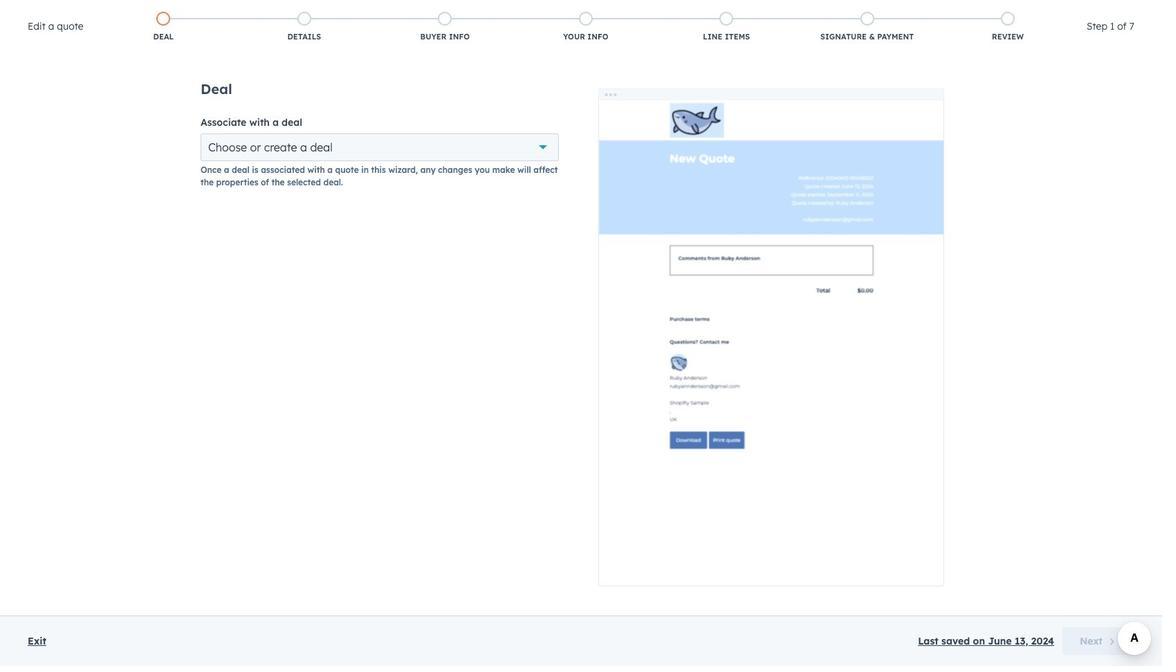 Task type: vqa. For each thing, say whether or not it's contained in the screenshot.
tab list
no



Task type: describe. For each thing, give the bounding box(es) containing it.
line items list item
[[656, 9, 797, 45]]

signature & payment list item
[[797, 9, 938, 45]]

buyer info list item
[[375, 9, 515, 45]]

2 press to sort. image from the left
[[397, 174, 402, 184]]

deal list item
[[93, 9, 234, 45]]

review list item
[[938, 9, 1078, 45]]

2 press to sort. element from the left
[[397, 174, 402, 186]]

1 press to sort. element from the left
[[224, 174, 229, 186]]



Task type: locate. For each thing, give the bounding box(es) containing it.
0 horizontal spatial press to sort. element
[[224, 174, 229, 186]]

Search search field
[[33, 122, 201, 150]]

1 press to sort. image from the left
[[224, 174, 229, 184]]

details list item
[[234, 9, 375, 45]]

banner inside page section element
[[33, 10, 1129, 36]]

your info list item
[[515, 9, 656, 45]]

column header
[[414, 165, 588, 195]]

list
[[93, 9, 1078, 45]]

press to sort. image
[[224, 174, 229, 184], [397, 174, 402, 184]]

1 horizontal spatial press to sort. image
[[397, 174, 402, 184]]

1 horizontal spatial press to sort. element
[[397, 174, 402, 186]]

main content
[[201, 80, 962, 620]]

banner
[[33, 10, 1129, 36]]

0 horizontal spatial press to sort. image
[[224, 174, 229, 184]]

press to sort. element
[[224, 174, 229, 186], [397, 174, 402, 186]]

page section element
[[0, 0, 1162, 108]]



